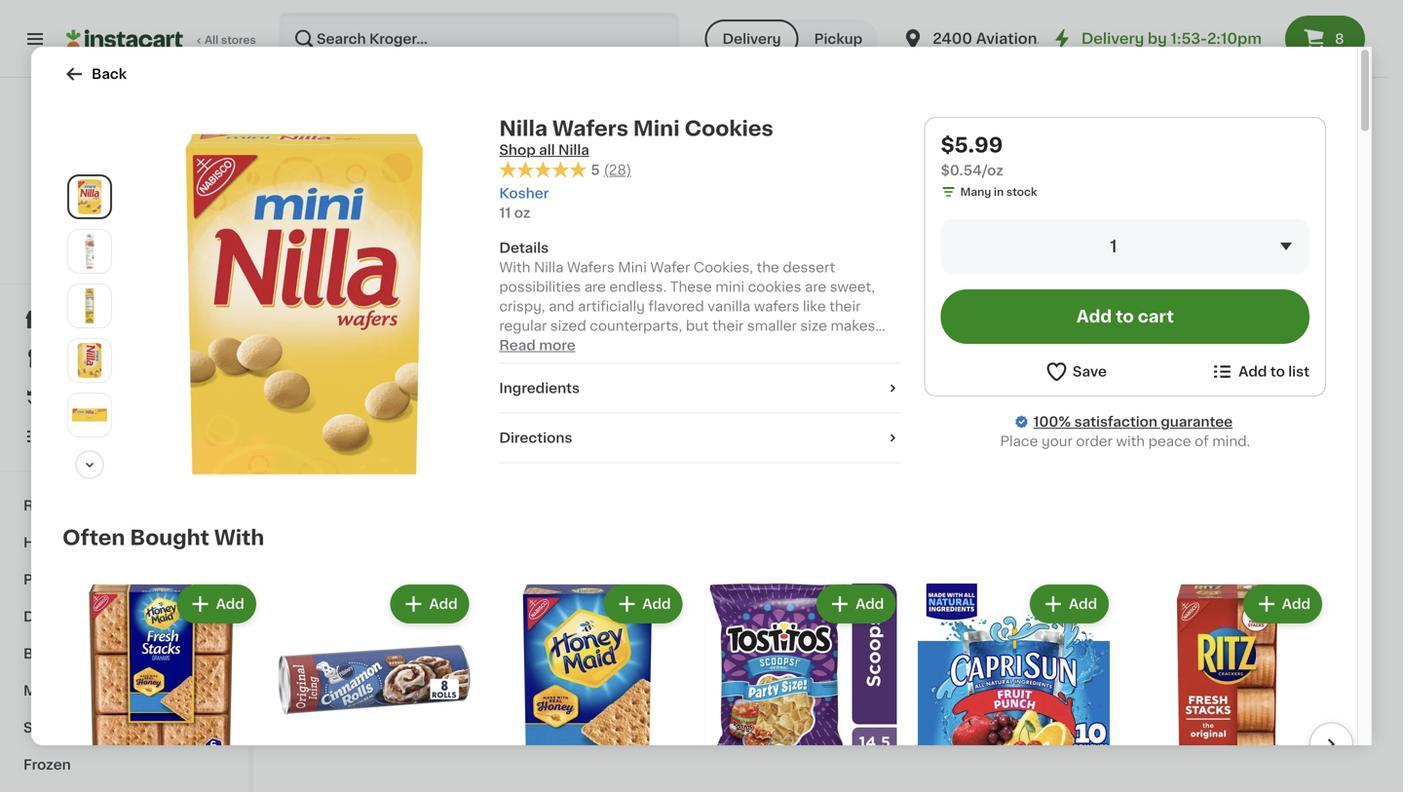 Task type: vqa. For each thing, say whether or not it's contained in the screenshot.
Search Walmart...
no



Task type: locate. For each thing, give the bounding box(es) containing it.
11
[[499, 206, 511, 220], [292, 661, 302, 672]]

1 vertical spatial kroger
[[78, 256, 115, 267]]

1 horizontal spatial 100% satisfaction guarantee
[[1033, 415, 1233, 429]]

0 vertical spatial guarantee
[[150, 236, 206, 247]]

100% up your
[[1033, 415, 1071, 429]]

meat
[[23, 684, 59, 698]]

2 premium from the left
[[471, 210, 532, 224]]

(28) down the nilla wafers mini cookies
[[364, 646, 386, 656]]

$ inside '$ 6 59'
[[296, 166, 303, 176]]

2 spend from the left
[[477, 193, 513, 204]]

1 horizontal spatial delivery
[[1082, 32, 1144, 46]]

eligible up read more
[[521, 299, 572, 312]]

2 horizontal spatial to
[[1271, 365, 1285, 379]]

spend $20, save $5 for premium whole grain saltine crackers
[[835, 193, 942, 204]]

mini inside nilla wafers mini cookies shop all nilla
[[633, 118, 680, 139]]

4 crackers from the left
[[1073, 230, 1134, 243]]

0 horizontal spatial to
[[144, 256, 156, 267]]

mind.
[[1212, 435, 1250, 448]]

items
[[1112, 275, 1151, 289], [1291, 275, 1330, 289], [397, 295, 436, 308], [575, 299, 615, 312], [754, 299, 794, 312], [933, 299, 972, 312]]

nilla inside the nilla wafers mini cookies
[[292, 605, 322, 618]]

enlarge cookies & cakes nilla nilla wafers mini cookies hero (opens in a new tab) image
[[72, 179, 107, 214]]

saltine inside premium saltine original crackers family size 24 oz
[[357, 210, 404, 224]]

eligible down size
[[342, 295, 393, 308]]

see down premium whole grain saltine crackers
[[848, 299, 875, 312]]

satisfaction
[[82, 236, 147, 247], [1074, 415, 1158, 429]]

see eligible items down size
[[312, 295, 436, 308]]

product group containing nilla wafers cookies
[[471, 405, 634, 678]]

& for seafood
[[63, 684, 74, 698]]

ingredients button
[[499, 379, 901, 398]]

nilla inside nilla wafers mini cookies shop all nilla
[[499, 118, 548, 139]]

2:10pm
[[1207, 32, 1262, 46]]

1
[[1110, 238, 1117, 255]]

many in stock down $0.54/oz
[[961, 187, 1037, 197]]

stock down the details button
[[716, 268, 746, 279]]

wafers for nilla wafers mini cookies
[[325, 605, 373, 618]]

plus
[[118, 256, 142, 267]]

wafers inside nilla wafers mini cookies shop all nilla
[[552, 118, 629, 139]]

enlarge cookies & cakes nilla nilla wafers mini cookies angle_left (opens in a new tab) image
[[72, 234, 107, 269]]

& inside the meat & seafood link
[[63, 684, 74, 698]]

$ inside the $ 9 99
[[654, 580, 661, 590]]

9
[[661, 579, 675, 599]]

premium down kosher
[[471, 210, 532, 224]]

0 horizontal spatial original
[[292, 230, 345, 243]]

see eligible items down premium whole grain saltine crackers
[[848, 299, 972, 312]]

oz down kosher
[[514, 206, 531, 220]]

saltine inside premium unsalted tops saltine crackers
[[1186, 230, 1233, 243]]

nilla inside nilla wafers mini cookies vanilla wafers snack packs
[[650, 605, 680, 618]]

spend up 'premium original saltine crackers'
[[477, 193, 513, 204]]

premium inside premium unsalted tops saltine crackers
[[1186, 210, 1248, 224]]

product group
[[292, 0, 456, 318], [471, 0, 634, 322], [650, 0, 813, 322], [829, 0, 992, 322], [1008, 0, 1171, 299], [1186, 0, 1350, 299], [292, 405, 456, 698], [471, 405, 634, 678], [650, 405, 813, 694], [62, 581, 260, 792], [276, 581, 473, 792], [489, 581, 687, 792], [702, 581, 900, 792], [915, 581, 1113, 792], [1129, 581, 1326, 792]]

1 $20, from the left
[[337, 193, 361, 204]]

1 vertical spatial satisfaction
[[1074, 415, 1158, 429]]

recipes
[[23, 499, 81, 513]]

$5.99 element
[[292, 576, 456, 602]]

$20, up premium saltine original crackers family size 24 oz
[[337, 193, 361, 204]]

★★★★★
[[499, 161, 587, 178], [499, 161, 587, 178], [471, 623, 539, 637], [471, 623, 539, 637], [292, 643, 361, 656], [292, 643, 361, 656], [650, 662, 718, 676], [650, 662, 718, 676]]

2 horizontal spatial mini
[[734, 605, 763, 618]]

read
[[499, 339, 536, 352]]

2 $20, from the left
[[515, 193, 540, 204]]

3 spend from the left
[[835, 193, 870, 204]]

0 horizontal spatial $
[[296, 166, 303, 176]]

whole
[[893, 210, 937, 224]]

kroger
[[100, 194, 148, 208], [78, 256, 115, 267]]

0 vertical spatial vanilla
[[346, 359, 418, 379]]

$5 up the "1" on the right of page
[[1107, 193, 1121, 204]]

saltine
[[357, 210, 404, 224], [471, 230, 518, 243], [829, 230, 876, 243], [1186, 230, 1233, 243]]

cookies for nilla wafers mini cookies
[[292, 624, 348, 638]]

of
[[1195, 435, 1209, 448]]

premium for premium saltine original crackers family size 24 oz
[[292, 210, 354, 224]]

eligible down the details button
[[700, 299, 751, 312]]

spend up premium whole grain saltine crackers
[[835, 193, 870, 204]]

2 $5 from the left
[[570, 193, 585, 204]]

with
[[1116, 435, 1145, 448]]

original
[[536, 210, 589, 224], [1072, 210, 1125, 224], [292, 230, 345, 243]]

24
[[292, 268, 306, 279]]

8 button
[[1285, 16, 1365, 62]]

premium inside premium saltine original crackers family size 24 oz
[[292, 210, 354, 224]]

& inside dairy & eggs link
[[65, 610, 76, 624]]

0 vertical spatial 100% satisfaction guarantee
[[50, 236, 206, 247]]

frozen link
[[12, 746, 237, 783]]

0 vertical spatial kroger
[[100, 194, 148, 208]]

buy it again link
[[12, 378, 237, 417]]

peace
[[1149, 435, 1191, 448]]

items for premium saltine original crackers family size
[[397, 295, 436, 308]]

0 horizontal spatial $4.99 element
[[829, 162, 992, 188]]

3 crackers from the left
[[879, 230, 940, 243]]

many down the 11 oz
[[312, 681, 343, 691]]

see eligible items button for premium original saltine crackers
[[471, 289, 634, 322]]

premium for premium original saltine crackers
[[471, 210, 532, 224]]

in down the nilla wafers cookies
[[524, 661, 534, 672]]

$ left 59
[[296, 166, 303, 176]]

1 vertical spatial 99
[[677, 580, 692, 590]]

1 premium from the left
[[292, 210, 354, 224]]

mini inside the nilla wafers mini cookies
[[376, 605, 405, 618]]

see eligible items button
[[1008, 266, 1171, 299], [1186, 266, 1350, 299], [292, 285, 456, 318], [471, 289, 634, 322], [650, 289, 813, 322], [829, 289, 992, 322]]

1 horizontal spatial shop
[[499, 143, 536, 157]]

nilla wafers mini cookies vanilla wafers snack packs
[[650, 605, 804, 657]]

$5 for premium saltine original crackers family size
[[392, 193, 406, 204]]

guarantee down "policy"
[[150, 236, 206, 247]]

satisfaction down pricing
[[82, 236, 147, 247]]

spend $20, save $5 up 'premium original saltine crackers'
[[477, 193, 585, 204]]

see eligible items button down premium unsalted tops saltine crackers
[[1186, 266, 1350, 299]]

0 vertical spatial satisfaction
[[82, 236, 147, 247]]

1 vertical spatial 100% satisfaction guarantee
[[1033, 415, 1233, 429]]

$ for 6
[[296, 166, 303, 176]]

(28) down the nilla wafers cookies
[[543, 626, 565, 637]]

premium left the unsalted
[[1186, 210, 1248, 224]]

items down the "grain"
[[933, 299, 972, 312]]

0 horizontal spatial mini
[[376, 605, 405, 618]]

$20, for premium saltine original crackers family size
[[337, 193, 361, 204]]

crackers down whole
[[879, 230, 940, 243]]

premium left whole
[[829, 210, 890, 224]]

add inside product group
[[412, 8, 440, 21]]

see for premium unsalted tops saltine crackers
[[1206, 275, 1233, 289]]

1 crackers from the left
[[349, 230, 410, 243]]

oz down the nilla wafers mini cookies
[[304, 661, 317, 672]]

save up 'premium original saltine crackers'
[[542, 193, 568, 204]]

100% satisfaction guarantee up with in the bottom of the page
[[1033, 415, 1233, 429]]

cookies
[[685, 118, 774, 139], [555, 605, 611, 618], [292, 624, 348, 638], [650, 624, 706, 638]]

99 right 9
[[677, 580, 692, 590]]

spend $20, save $5 for premium original saltine crackers
[[477, 193, 585, 204]]

1 vertical spatial 11
[[292, 661, 302, 672]]

$5 up premium saltine original crackers family size 24 oz
[[392, 193, 406, 204]]

save up whole
[[900, 193, 925, 204]]

(28) for nilla wafers cookies
[[543, 626, 565, 637]]

0 horizontal spatial spend $20, save $5
[[298, 193, 406, 204]]

$5 down nilla at the top left of page
[[570, 193, 585, 204]]

ingredients
[[499, 382, 580, 395]]

1 field
[[941, 219, 1310, 274]]

11 inside kosher 11 oz
[[499, 206, 511, 220]]

in down premium whole grain saltine crackers
[[882, 268, 892, 279]]

1 horizontal spatial satisfaction
[[1074, 415, 1158, 429]]

items up more
[[575, 299, 615, 312]]

beverages
[[23, 647, 98, 661]]

see down premium unsalted tops saltine crackers
[[1206, 275, 1233, 289]]

beverages link
[[12, 635, 237, 672]]

1 vertical spatial to
[[1116, 308, 1134, 325]]

8
[[1335, 32, 1344, 46]]

11 down kosher
[[499, 206, 511, 220]]

to for add to cart
[[1116, 308, 1134, 325]]

dairy & eggs link
[[12, 598, 237, 635]]

oz
[[514, 206, 531, 220], [665, 249, 677, 259], [309, 268, 322, 279], [304, 661, 317, 672]]

1 vertical spatial shop
[[55, 313, 91, 326]]

add button inside product group
[[374, 0, 450, 32]]

save up 1 field
[[1079, 193, 1104, 204]]

1 spend from the left
[[298, 193, 334, 204]]

crackers down soup
[[1073, 230, 1134, 243]]

cookies inside nilla wafers mini cookies vanilla wafers snack packs
[[650, 624, 706, 638]]

nilla for nilla wafers mini cookies shop all nilla
[[499, 118, 548, 139]]

nilla wafers cookies
[[471, 605, 611, 618]]

5
[[591, 163, 600, 177]]

shop up 'enlarge cookies & cakes nilla nilla wafers mini cookies angle_back (opens in a new tab)' image
[[55, 313, 91, 326]]

premium inside 'premium original saltine crackers'
[[471, 210, 532, 224]]

items down tops
[[1291, 275, 1330, 289]]

5 premium from the left
[[1186, 210, 1248, 224]]

shop left all
[[499, 143, 536, 157]]

cookies & cakes nilla nilla wafers mini cookies hero image
[[133, 133, 476, 476]]

100% satisfaction guarantee link
[[1033, 412, 1233, 432]]

2 horizontal spatial original
[[1072, 210, 1125, 224]]

0 horizontal spatial 100% satisfaction guarantee
[[50, 236, 206, 247]]

delivery left pickup
[[723, 32, 781, 46]]

premium inside premium whole grain saltine crackers
[[829, 210, 890, 224]]

$20, up oyster
[[1052, 193, 1076, 204]]

3 $20, from the left
[[873, 193, 897, 204]]

mini inside nilla wafers mini cookies vanilla wafers snack packs
[[734, 605, 763, 618]]

oyster
[[1022, 230, 1069, 243]]

2 crackers from the left
[[522, 230, 583, 243]]

0 horizontal spatial guarantee
[[150, 236, 206, 247]]

1 horizontal spatial 11
[[499, 206, 511, 220]]

1 spend $20, save $5 from the left
[[298, 193, 406, 204]]

items up nilla vanilla wafers
[[397, 295, 436, 308]]

read more
[[499, 339, 576, 352]]

(28) for nilla wafers mini cookies vanilla wafers snack packs
[[722, 665, 744, 676]]

premium inside "spend $20, save $5 premium original soup & oyster crackers"
[[1008, 210, 1069, 224]]

place your order with peace of mind.
[[1000, 435, 1250, 448]]

original inside 'premium original saltine crackers'
[[536, 210, 589, 224]]

100% satisfaction guarantee up plus
[[50, 236, 206, 247]]

spend $20, save $5 up premium whole grain saltine crackers
[[835, 193, 942, 204]]

2400 aviation dr
[[933, 32, 1059, 46]]

4 spend from the left
[[1013, 193, 1049, 204]]

2 horizontal spatial spend $20, save $5
[[835, 193, 942, 204]]

back button
[[62, 62, 127, 86]]

see eligible items for premium original soup & oyster crackers
[[1027, 275, 1151, 289]]

0 horizontal spatial satisfaction
[[82, 236, 147, 247]]

0 horizontal spatial 100%
[[50, 236, 79, 247]]

original up family
[[292, 230, 345, 243]]

$ up the snack
[[654, 580, 661, 590]]

see eligible items for premium saltine original crackers family size
[[312, 295, 436, 308]]

eligible down premium whole grain saltine crackers
[[878, 299, 930, 312]]

many in stock
[[961, 187, 1037, 197], [491, 268, 568, 279], [669, 268, 746, 279], [848, 268, 925, 279], [491, 661, 568, 672], [312, 681, 389, 691]]

save up premium saltine original crackers family size 24 oz
[[363, 193, 389, 204]]

100% down 'view'
[[50, 236, 79, 247]]

0 vertical spatial 100%
[[50, 236, 79, 247]]

see eligible items button for premium unsalted tops saltine crackers
[[1186, 266, 1350, 299]]

$4.99 element up the unsalted
[[1186, 162, 1350, 188]]

1 horizontal spatial 100%
[[1033, 415, 1071, 429]]

crackers down the unsalted
[[1237, 230, 1298, 243]]

see for premium original saltine crackers
[[491, 299, 517, 312]]

4 $20, from the left
[[1052, 193, 1076, 204]]

1 vertical spatial $
[[654, 580, 661, 590]]

delivery inside button
[[723, 32, 781, 46]]

1 horizontal spatial $4.99 element
[[1186, 162, 1350, 188]]

1 $4.99 element from the left
[[829, 162, 992, 188]]

premium up family
[[292, 210, 354, 224]]

4 $5 from the left
[[1107, 193, 1121, 204]]

1 horizontal spatial 99
[[677, 580, 692, 590]]

$5
[[392, 193, 406, 204], [570, 193, 585, 204], [928, 193, 942, 204], [1107, 193, 1121, 204]]

meat & seafood
[[23, 684, 136, 698]]

premium for premium unsalted tops saltine crackers
[[1186, 210, 1248, 224]]

0 vertical spatial 11
[[499, 206, 511, 220]]

1 horizontal spatial guarantee
[[1161, 415, 1233, 429]]

0 horizontal spatial vanilla
[[346, 359, 418, 379]]

crackers inside 'premium original saltine crackers'
[[522, 230, 583, 243]]

kroger inside add kroger plus to save link
[[78, 256, 115, 267]]

to right plus
[[144, 256, 156, 267]]

original down kosher
[[536, 210, 589, 224]]

cookies inside the nilla wafers mini cookies
[[292, 624, 348, 638]]

mini
[[633, 118, 680, 139], [376, 605, 405, 618], [734, 605, 763, 618]]

$4.99 element
[[829, 162, 992, 188], [1186, 162, 1350, 188]]

0 vertical spatial $
[[296, 166, 303, 176]]

spend
[[298, 193, 334, 204], [477, 193, 513, 204], [835, 193, 870, 204], [1013, 193, 1049, 204]]

2 spend $20, save $5 from the left
[[477, 193, 585, 204]]

spend up oyster
[[1013, 193, 1049, 204]]

3 premium from the left
[[829, 210, 890, 224]]

guarantee up of
[[1161, 415, 1233, 429]]

wafers for nilla wafers cookies
[[504, 605, 552, 618]]

mini for nilla wafers mini cookies shop all nilla
[[633, 118, 680, 139]]

see eligible items for premium unsalted tops saltine crackers
[[1206, 275, 1330, 289]]

0 horizontal spatial 11
[[292, 661, 302, 672]]

& left eggs
[[65, 610, 76, 624]]

$5 up whole
[[928, 193, 942, 204]]

many in stock down the details button
[[669, 268, 746, 279]]

premium up oyster
[[1008, 210, 1069, 224]]

2 $4.99 element from the left
[[1186, 162, 1350, 188]]

1 horizontal spatial spend $20, save $5
[[477, 193, 585, 204]]

directions
[[499, 431, 572, 445]]

$20, up premium whole grain saltine crackers
[[873, 193, 897, 204]]

spend $20, save $5
[[298, 193, 406, 204], [477, 193, 585, 204], [835, 193, 942, 204]]

1 horizontal spatial original
[[536, 210, 589, 224]]

add
[[412, 8, 440, 21], [590, 8, 619, 21], [769, 8, 798, 21], [1306, 8, 1334, 21], [53, 256, 75, 267], [1077, 308, 1112, 325], [1239, 365, 1267, 379], [412, 422, 440, 436], [216, 598, 244, 611], [429, 598, 458, 611], [642, 598, 671, 611], [856, 598, 884, 611], [1069, 598, 1097, 611], [1282, 598, 1311, 611]]

0 horizontal spatial delivery
[[723, 32, 781, 46]]

& right meat
[[63, 684, 74, 698]]

by
[[1148, 32, 1167, 46]]

see eligible items button up more
[[471, 289, 634, 322]]

1 horizontal spatial $
[[654, 580, 661, 590]]

100% satisfaction guarantee
[[50, 236, 206, 247], [1033, 415, 1233, 429]]

1 $5 from the left
[[392, 193, 406, 204]]

11 oz
[[292, 661, 317, 672]]

see up read
[[491, 299, 517, 312]]

add to list
[[1239, 365, 1310, 379]]

wafers for nilla wafers mini cookies shop all nilla
[[552, 118, 629, 139]]

5 crackers from the left
[[1237, 230, 1298, 243]]

see eligible items button for premium original soup & oyster crackers
[[1008, 266, 1171, 299]]

3 spend $20, save $5 from the left
[[835, 193, 942, 204]]

original inside "spend $20, save $5 premium original soup & oyster crackers"
[[1072, 210, 1125, 224]]

2 vertical spatial to
[[1271, 365, 1285, 379]]

cookies inside nilla wafers mini cookies shop all nilla
[[685, 118, 774, 139]]

premium saltine original crackers family size 24 oz
[[292, 210, 410, 279]]

original up the "1" on the right of page
[[1072, 210, 1125, 224]]

eligible for premium unsalted tops saltine crackers
[[1236, 275, 1287, 289]]

nilla vanilla wafers
[[292, 359, 498, 379]]

1 vertical spatial vanilla
[[709, 624, 753, 638]]

eligible
[[1057, 275, 1109, 289], [1236, 275, 1287, 289], [342, 295, 393, 308], [521, 299, 572, 312], [700, 299, 751, 312], [878, 299, 930, 312]]

many down premium whole grain saltine crackers
[[848, 268, 879, 279]]

read more button
[[499, 336, 576, 355]]

& inside snacks & candy link
[[78, 721, 89, 735]]

(28) down packs at the bottom of the page
[[722, 665, 744, 676]]

&
[[1008, 230, 1019, 243], [65, 610, 76, 624], [63, 684, 74, 698], [78, 721, 89, 735]]

often bought with
[[62, 528, 264, 548]]

4 premium from the left
[[1008, 210, 1069, 224]]

kroger left plus
[[78, 256, 115, 267]]

saltine inside premium whole grain saltine crackers
[[829, 230, 876, 243]]

see for premium whole grain saltine crackers
[[848, 299, 875, 312]]

delivery by 1:53-2:10pm link
[[1050, 27, 1262, 51]]

vanilla inside nilla wafers mini cookies vanilla wafers snack packs
[[709, 624, 753, 638]]

delivery by 1:53-2:10pm
[[1082, 32, 1262, 46]]

& left candy
[[78, 721, 89, 735]]

stock down "details"
[[537, 268, 568, 279]]

see eligible items button down size
[[292, 285, 456, 318]]

premium
[[292, 210, 354, 224], [471, 210, 532, 224], [829, 210, 890, 224], [1008, 210, 1069, 224], [1186, 210, 1248, 224]]

1 horizontal spatial mini
[[633, 118, 680, 139]]

0 vertical spatial shop
[[499, 143, 536, 157]]

nilla for nilla wafers cookies
[[471, 605, 501, 618]]

$20, up 'premium original saltine crackers'
[[515, 193, 540, 204]]

eligible for premium original saltine crackers
[[521, 299, 572, 312]]

see eligible items button down premium whole grain saltine crackers
[[829, 289, 992, 322]]

(28) right 5
[[604, 163, 632, 177]]

1 horizontal spatial to
[[1116, 308, 1134, 325]]

premium original saltine crackers
[[471, 210, 589, 243]]

kroger inside kroger link
[[100, 194, 148, 208]]

your
[[1042, 435, 1073, 448]]

holiday
[[23, 536, 78, 550]]

99 up kosher
[[499, 166, 514, 176]]

3 $5 from the left
[[928, 193, 942, 204]]

1 horizontal spatial vanilla
[[709, 624, 753, 638]]

11 down the nilla wafers mini cookies
[[292, 661, 302, 672]]

0 horizontal spatial 99
[[499, 166, 514, 176]]

satisfaction up place your order with peace of mind.
[[1074, 415, 1158, 429]]

crackers up size
[[349, 230, 410, 243]]

buy it again
[[55, 391, 137, 404]]

wafers inside the nilla wafers mini cookies
[[325, 605, 373, 618]]

eligible up add to cart
[[1057, 275, 1109, 289]]

None search field
[[279, 12, 680, 66]]



Task type: describe. For each thing, give the bounding box(es) containing it.
5 (28)
[[591, 163, 632, 177]]

& inside "spend $20, save $5 premium original soup & oyster crackers"
[[1008, 230, 1019, 243]]

nilla wafers mini cookies
[[292, 605, 405, 638]]

59
[[319, 166, 334, 176]]

back
[[92, 67, 127, 81]]

candy
[[92, 721, 139, 735]]

items for premium original saltine crackers
[[575, 299, 615, 312]]

$20, inside "spend $20, save $5 premium original soup & oyster crackers"
[[1052, 193, 1076, 204]]

spend for premium saltine original crackers family size
[[298, 193, 334, 204]]

delivery button
[[705, 19, 799, 58]]

100% inside button
[[50, 236, 79, 247]]

kroger link
[[81, 101, 167, 210]]

$4.99 element for unsalted
[[1186, 162, 1350, 188]]

view pricing policy link
[[66, 214, 182, 230]]

ct
[[664, 681, 675, 691]]

items for premium original soup & oyster crackers
[[1112, 275, 1151, 289]]

add to list button
[[1210, 360, 1310, 384]]

add kroger plus to save
[[53, 256, 184, 267]]

bought
[[130, 528, 209, 548]]

many down $0.54/oz
[[961, 187, 991, 197]]

nilla for nilla wafers mini cookies vanilla wafers snack packs
[[650, 605, 680, 618]]

enlarge cookies & cakes nilla nilla wafers mini cookies angle_right (opens in a new tab) image
[[72, 289, 107, 324]]

product group containing premium whole grain saltine crackers
[[829, 0, 992, 322]]

more
[[539, 339, 576, 352]]

list
[[1288, 365, 1310, 379]]

save inside "spend $20, save $5 premium original soup & oyster crackers"
[[1079, 193, 1104, 204]]

99 inside the $ 9 99
[[677, 580, 692, 590]]

view pricing policy
[[66, 217, 171, 228]]

& for eggs
[[65, 610, 76, 624]]

see eligible items button down the details button
[[650, 289, 813, 322]]

in down $0.54/oz
[[994, 187, 1004, 197]]

satisfaction inside button
[[82, 236, 147, 247]]

stock down premium whole grain saltine crackers
[[894, 268, 925, 279]]

cart
[[1138, 308, 1174, 325]]

in down "details"
[[524, 268, 534, 279]]

product group containing premium original soup & oyster crackers
[[1008, 0, 1171, 299]]

snacks & candy
[[23, 721, 139, 735]]

stock up oyster
[[1007, 187, 1037, 197]]

enlarge cookies & cakes nilla nilla wafers mini cookies angle_top (opens in a new tab) image
[[72, 398, 107, 433]]

view
[[66, 217, 93, 228]]

see eligible items down the details button
[[670, 299, 794, 312]]

policy
[[136, 217, 171, 228]]

$20, for premium original saltine crackers
[[515, 193, 540, 204]]

all
[[205, 35, 219, 45]]

many down 14 oz at the top left of the page
[[669, 268, 700, 279]]

details button
[[499, 238, 901, 258]]

item carousel region
[[35, 573, 1354, 792]]

$4.99 element for $20,
[[829, 162, 992, 188]]

1 vertical spatial guarantee
[[1161, 415, 1233, 429]]

see eligible items button for premium saltine original crackers family size
[[292, 285, 456, 318]]

snacks
[[23, 721, 74, 735]]

details
[[499, 241, 549, 255]]

eligible for premium saltine original crackers family size
[[342, 295, 393, 308]]

see eligible items for premium whole grain saltine crackers
[[848, 299, 972, 312]]

lists link
[[12, 417, 237, 456]]

cookies for nilla wafers mini cookies shop all nilla
[[685, 118, 774, 139]]

14
[[650, 249, 662, 259]]

12 ct
[[650, 681, 675, 691]]

spend inside "spend $20, save $5 premium original soup & oyster crackers"
[[1013, 193, 1049, 204]]

grain
[[940, 210, 977, 224]]

recipes link
[[12, 487, 237, 524]]

guarantee inside button
[[150, 236, 206, 247]]

save
[[1073, 365, 1107, 379]]

oz right 14
[[665, 249, 677, 259]]

$5 for premium whole grain saltine crackers
[[928, 193, 942, 204]]

1:53-
[[1171, 32, 1207, 46]]

shop link
[[12, 300, 237, 339]]

spend $20, save $5 for premium saltine original crackers family size
[[298, 193, 406, 204]]

items for premium whole grain saltine crackers
[[933, 299, 972, 312]]

100% satisfaction guarantee inside button
[[50, 236, 206, 247]]

nilla wafers mini cookies shop all nilla
[[499, 118, 774, 157]]

add to cart button
[[941, 289, 1310, 344]]

seafood
[[78, 684, 136, 698]]

14 oz
[[650, 249, 677, 259]]

often
[[62, 528, 125, 548]]

save for premium original saltine crackers
[[542, 193, 568, 204]]

order
[[1076, 435, 1113, 448]]

many down "details"
[[491, 268, 522, 279]]

$20, for premium whole grain saltine crackers
[[873, 193, 897, 204]]

$0.54/oz
[[941, 164, 1004, 177]]

mini for nilla wafers mini cookies
[[376, 605, 405, 618]]

tops
[[1316, 210, 1349, 224]]

save for premium saltine original crackers family size
[[363, 193, 389, 204]]

crackers inside premium saltine original crackers family size 24 oz
[[349, 230, 410, 243]]

dairy & eggs
[[23, 610, 114, 624]]

original inside premium saltine original crackers family size 24 oz
[[292, 230, 345, 243]]

cookies for nilla wafers mini cookies vanilla wafers snack packs
[[650, 624, 706, 638]]

0 vertical spatial to
[[144, 256, 156, 267]]

$ 6 59
[[296, 165, 334, 185]]

product group containing 9
[[650, 405, 813, 694]]

items for premium unsalted tops saltine crackers
[[1291, 275, 1330, 289]]

crackers inside premium unsalted tops saltine crackers
[[1237, 230, 1298, 243]]

crackers inside "spend $20, save $5 premium original soup & oyster crackers"
[[1073, 230, 1134, 243]]

kroger logo image
[[81, 101, 167, 187]]

premium unsalted tops saltine crackers button
[[1186, 0, 1350, 262]]

pickup
[[814, 32, 863, 46]]

see for premium original soup & oyster crackers
[[1027, 275, 1054, 289]]

stock down the nilla wafers mini cookies
[[358, 681, 389, 691]]

see down 14 oz at the top left of the page
[[670, 299, 696, 312]]

nilla for nilla wafers mini cookies
[[292, 605, 322, 618]]

eligible for premium original soup & oyster crackers
[[1057, 275, 1109, 289]]

snack
[[650, 644, 692, 657]]

spend $20, save $5 premium original soup & oyster crackers
[[1008, 193, 1164, 243]]

1 vertical spatial 100%
[[1033, 415, 1071, 429]]

crackers inside premium whole grain saltine crackers
[[879, 230, 940, 243]]

spend for premium original saltine crackers
[[477, 193, 513, 204]]

many in stock down premium whole grain saltine crackers
[[848, 268, 925, 279]]

premium unsalted tops saltine crackers
[[1186, 210, 1349, 243]]

6
[[303, 165, 317, 185]]

product group containing 6
[[292, 0, 456, 318]]

see for premium saltine original crackers family size
[[312, 295, 339, 308]]

unsalted
[[1251, 210, 1312, 224]]

add kroger plus to save link
[[53, 253, 196, 269]]

service type group
[[705, 19, 878, 58]]

in down the details button
[[703, 268, 713, 279]]

save right plus
[[158, 256, 184, 267]]

produce link
[[12, 561, 237, 598]]

size
[[341, 249, 369, 263]]

2400
[[933, 32, 973, 46]]

with
[[214, 528, 264, 548]]

family
[[292, 249, 337, 263]]

many in stock down the nilla wafers cookies
[[491, 661, 568, 672]]

see eligible items for premium original saltine crackers
[[491, 299, 615, 312]]

kosher
[[499, 187, 549, 200]]

oz inside premium saltine original crackers family size 24 oz
[[309, 268, 322, 279]]

0 horizontal spatial shop
[[55, 313, 91, 326]]

nilla
[[558, 143, 589, 157]]

shop inside nilla wafers mini cookies shop all nilla
[[499, 143, 536, 157]]

see eligible items button for premium whole grain saltine crackers
[[829, 289, 992, 322]]

save for premium whole grain saltine crackers
[[900, 193, 925, 204]]

to for add to list
[[1271, 365, 1285, 379]]

stores
[[221, 35, 256, 45]]

many in stock down the 11 oz
[[312, 681, 389, 691]]

in down the nilla wafers mini cookies
[[345, 681, 355, 691]]

stock down the nilla wafers cookies
[[537, 661, 568, 672]]

holiday link
[[12, 524, 237, 561]]

many down the nilla wafers cookies
[[491, 661, 522, 672]]

many in stock down "details"
[[491, 268, 568, 279]]

instacart logo image
[[66, 27, 183, 51]]

all stores
[[205, 35, 256, 45]]

saltine inside 'premium original saltine crackers'
[[471, 230, 518, 243]]

items down the details button
[[754, 299, 794, 312]]

frozen
[[23, 758, 71, 772]]

& for candy
[[78, 721, 89, 735]]

premium for premium whole grain saltine crackers
[[829, 210, 890, 224]]

place
[[1000, 435, 1038, 448]]

meat & seafood link
[[12, 672, 237, 709]]

enlarge cookies & cakes nilla nilla wafers mini cookies angle_back (opens in a new tab) image
[[72, 343, 107, 378]]

0 vertical spatial 99
[[499, 166, 514, 176]]

(28) button
[[604, 160, 632, 180]]

100% satisfaction guarantee button
[[30, 230, 218, 249]]

kosher 11 oz
[[499, 187, 549, 220]]

spend for premium whole grain saltine crackers
[[835, 193, 870, 204]]

dr
[[1041, 32, 1059, 46]]

lists
[[55, 430, 88, 443]]

eligible for premium whole grain saltine crackers
[[878, 299, 930, 312]]

(28) for nilla wafers mini cookies
[[364, 646, 386, 656]]

delivery for delivery
[[723, 32, 781, 46]]

directions button
[[499, 428, 901, 448]]

mini for nilla wafers mini cookies vanilla wafers snack packs
[[734, 605, 763, 618]]

premium whole grain saltine crackers
[[829, 210, 977, 243]]

delivery for delivery by 1:53-2:10pm
[[1082, 32, 1144, 46]]

aviation
[[976, 32, 1037, 46]]

wafers for nilla wafers mini cookies vanilla wafers snack packs
[[683, 605, 731, 618]]

all stores link
[[66, 12, 257, 66]]

oz inside kosher 11 oz
[[514, 206, 531, 220]]

snacks & candy link
[[12, 709, 237, 746]]

produce
[[23, 573, 83, 587]]

$5 for premium original saltine crackers
[[570, 193, 585, 204]]

$ for 9
[[654, 580, 661, 590]]

$5 inside "spend $20, save $5 premium original soup & oyster crackers"
[[1107, 193, 1121, 204]]



